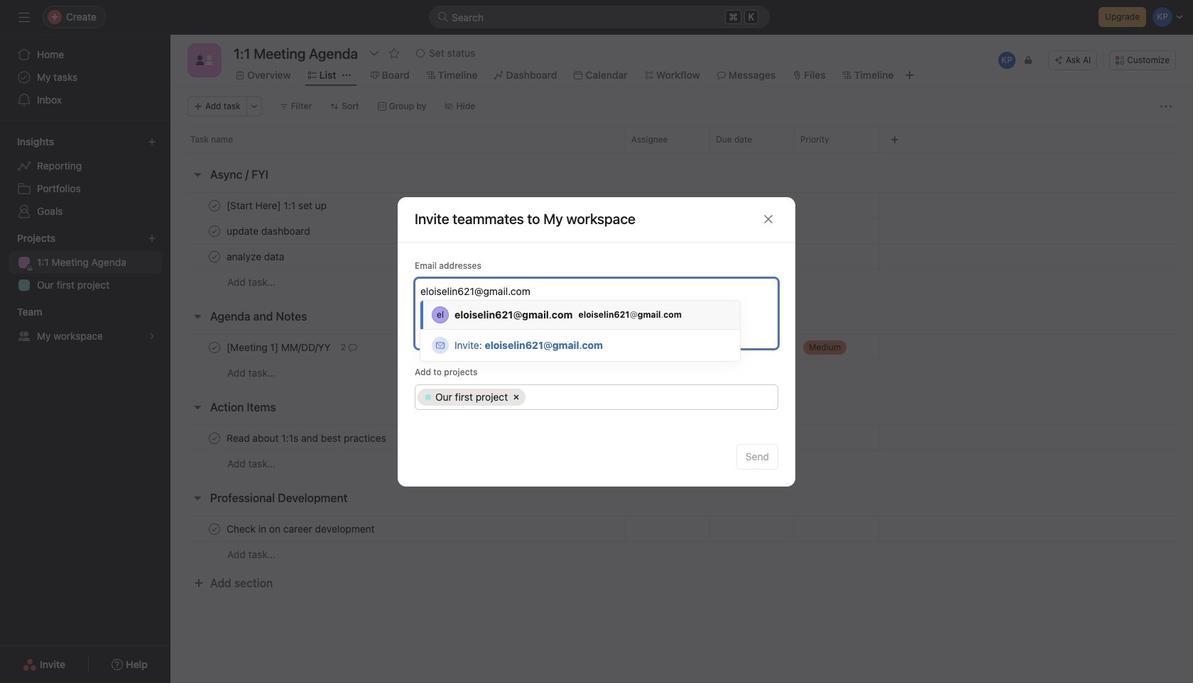 Task type: vqa. For each thing, say whether or not it's contained in the screenshot.
first Mark complete checkbox from the top
yes



Task type: describe. For each thing, give the bounding box(es) containing it.
people image
[[196, 52, 213, 69]]

mark complete checkbox for read about 1:1s and best practices cell
[[206, 430, 223, 447]]

analyze data cell
[[170, 244, 625, 270]]

prominent image
[[437, 11, 449, 23]]

header action items tree grid
[[170, 425, 1193, 477]]

2 comments image
[[349, 343, 357, 352]]

mark complete checkbox for [meeting 1] mm/dd/yy cell
[[206, 339, 223, 356]]

add to starred image
[[389, 48, 400, 59]]

insights element
[[0, 129, 170, 226]]

collapse task list for this group image for header async / fyi tree grid
[[192, 169, 203, 180]]

Enter one or more email addresses text field
[[420, 282, 771, 299]]

mark complete image for task name text box within the check in on career development cell
[[206, 521, 223, 538]]

mark complete checkbox for update dashboard cell
[[206, 223, 223, 240]]

mark complete checkbox for check in on career development cell
[[206, 521, 223, 538]]

[start here] 1:1 set up cell
[[170, 192, 625, 219]]

teams element
[[0, 300, 170, 351]]

[meeting 1] mm/dd/yy cell
[[170, 334, 625, 361]]



Task type: locate. For each thing, give the bounding box(es) containing it.
mark complete checkbox for [start here] 1:1 set up cell
[[206, 197, 223, 214]]

1 vertical spatial task name text field
[[224, 341, 335, 355]]

1 mark complete image from the top
[[206, 197, 223, 214]]

mark complete checkbox inside read about 1:1s and best practices cell
[[206, 430, 223, 447]]

cell
[[709, 244, 795, 270], [418, 389, 526, 406], [528, 389, 773, 406]]

1 vertical spatial collapse task list for this group image
[[192, 493, 203, 504]]

collapse task list for this group image
[[192, 311, 203, 322], [192, 402, 203, 413]]

1 mark complete image from the top
[[206, 430, 223, 447]]

mark complete image inside update dashboard cell
[[206, 223, 223, 240]]

0 vertical spatial collapse task list for this group image
[[192, 311, 203, 322]]

mark complete image for analyze data cell
[[206, 248, 223, 265]]

mark complete checkbox inside [start here] 1:1 set up cell
[[206, 197, 223, 214]]

1 collapse task list for this group image from the top
[[192, 311, 203, 322]]

1 vertical spatial mark complete image
[[206, 521, 223, 538]]

task name text field inside [start here] 1:1 set up cell
[[224, 198, 331, 213]]

task name text field for mark complete icon in update dashboard cell
[[224, 224, 314, 238]]

1 vertical spatial task name text field
[[224, 250, 289, 264]]

4 mark complete checkbox from the top
[[206, 521, 223, 538]]

2 mark complete image from the top
[[206, 223, 223, 240]]

Task name text field
[[224, 198, 331, 213], [224, 341, 335, 355], [224, 431, 391, 446]]

0 vertical spatial task name text field
[[224, 198, 331, 213]]

3 mark complete checkbox from the top
[[206, 430, 223, 447]]

mark complete checkbox inside [meeting 1] mm/dd/yy cell
[[206, 339, 223, 356]]

task name text field inside analyze data cell
[[224, 250, 289, 264]]

mark complete image
[[206, 197, 223, 214], [206, 223, 223, 240], [206, 248, 223, 265], [206, 339, 223, 356]]

None text field
[[230, 40, 362, 66]]

0 vertical spatial collapse task list for this group image
[[192, 169, 203, 180]]

task name text field inside read about 1:1s and best practices cell
[[224, 431, 391, 446]]

2 vertical spatial task name text field
[[224, 431, 391, 446]]

1 vertical spatial mark complete checkbox
[[206, 339, 223, 356]]

1 vertical spatial collapse task list for this group image
[[192, 402, 203, 413]]

collapse task list for this group image
[[192, 169, 203, 180], [192, 493, 203, 504]]

2 mark complete checkbox from the top
[[206, 339, 223, 356]]

mark complete image inside [meeting 1] mm/dd/yy cell
[[206, 339, 223, 356]]

2 task name text field from the top
[[224, 250, 289, 264]]

header agenda and notes tree grid
[[170, 334, 1193, 386]]

mark complete image for task name text field in read about 1:1s and best practices cell
[[206, 430, 223, 447]]

task name text field for mark complete icon in analyze data cell
[[224, 250, 289, 264]]

1 task name text field from the top
[[224, 224, 314, 238]]

0 vertical spatial mark complete image
[[206, 430, 223, 447]]

mark complete checkbox for analyze data cell
[[206, 248, 223, 265]]

collapse task list for this group image for header professional development tree grid
[[192, 493, 203, 504]]

Task name text field
[[224, 224, 314, 238], [224, 250, 289, 264], [224, 522, 379, 537]]

mark complete image inside read about 1:1s and best practices cell
[[206, 430, 223, 447]]

2 collapse task list for this group image from the top
[[192, 493, 203, 504]]

mark complete checkbox inside update dashboard cell
[[206, 223, 223, 240]]

2 vertical spatial task name text field
[[224, 522, 379, 537]]

header professional development tree grid
[[170, 516, 1193, 568]]

2 mark complete image from the top
[[206, 521, 223, 538]]

task name text field for mark complete icon within the [meeting 1] mm/dd/yy cell
[[224, 341, 335, 355]]

collapse task list for this group image for mark complete option in read about 1:1s and best practices cell
[[192, 402, 203, 413]]

row
[[170, 126, 1193, 153], [187, 152, 1176, 153], [170, 192, 1193, 219], [170, 218, 1193, 244], [170, 244, 1193, 270], [170, 269, 1193, 295], [170, 334, 1193, 361], [170, 360, 1193, 386], [415, 385, 778, 409], [170, 425, 1193, 452], [170, 451, 1193, 477], [170, 516, 1193, 543], [170, 542, 1193, 568]]

task name text field inside check in on career development cell
[[224, 522, 379, 537]]

task name text field inside [meeting 1] mm/dd/yy cell
[[224, 341, 335, 355]]

0 vertical spatial task name text field
[[224, 224, 314, 238]]

mark complete image for [meeting 1] mm/dd/yy cell
[[206, 339, 223, 356]]

2 task name text field from the top
[[224, 341, 335, 355]]

2 mark complete checkbox from the top
[[206, 223, 223, 240]]

1 mark complete checkbox from the top
[[206, 197, 223, 214]]

task name text field for mark complete icon inside [start here] 1:1 set up cell
[[224, 198, 331, 213]]

list box
[[420, 301, 740, 361]]

close this dialog image
[[763, 214, 774, 225]]

read about 1:1s and best practices cell
[[170, 425, 625, 452]]

projects element
[[0, 226, 170, 300]]

3 task name text field from the top
[[224, 522, 379, 537]]

Mark complete checkbox
[[206, 248, 223, 265], [206, 339, 223, 356]]

1 task name text field from the top
[[224, 198, 331, 213]]

3 mark complete image from the top
[[206, 248, 223, 265]]

4 mark complete image from the top
[[206, 339, 223, 356]]

mark complete checkbox inside check in on career development cell
[[206, 521, 223, 538]]

mark complete image for update dashboard cell
[[206, 223, 223, 240]]

header async / fyi tree grid
[[170, 192, 1193, 295]]

hide sidebar image
[[18, 11, 30, 23]]

dialog
[[398, 197, 795, 487]]

global element
[[0, 35, 170, 120]]

update dashboard cell
[[170, 218, 625, 244]]

2 collapse task list for this group image from the top
[[192, 402, 203, 413]]

1 collapse task list for this group image from the top
[[192, 169, 203, 180]]

Mark complete checkbox
[[206, 197, 223, 214], [206, 223, 223, 240], [206, 430, 223, 447], [206, 521, 223, 538]]

0 vertical spatial mark complete checkbox
[[206, 248, 223, 265]]

mark complete checkbox inside analyze data cell
[[206, 248, 223, 265]]

mark complete image
[[206, 430, 223, 447], [206, 521, 223, 538]]

check in on career development cell
[[170, 516, 625, 543]]

mark complete image inside check in on career development cell
[[206, 521, 223, 538]]

mark complete image inside analyze data cell
[[206, 248, 223, 265]]

mark complete image for [start here] 1:1 set up cell
[[206, 197, 223, 214]]

collapse task list for this group image for mark complete checkbox inside the [meeting 1] mm/dd/yy cell
[[192, 311, 203, 322]]

1 mark complete checkbox from the top
[[206, 248, 223, 265]]

3 task name text field from the top
[[224, 431, 391, 446]]

task name text field inside update dashboard cell
[[224, 224, 314, 238]]

mark complete image inside [start here] 1:1 set up cell
[[206, 197, 223, 214]]



